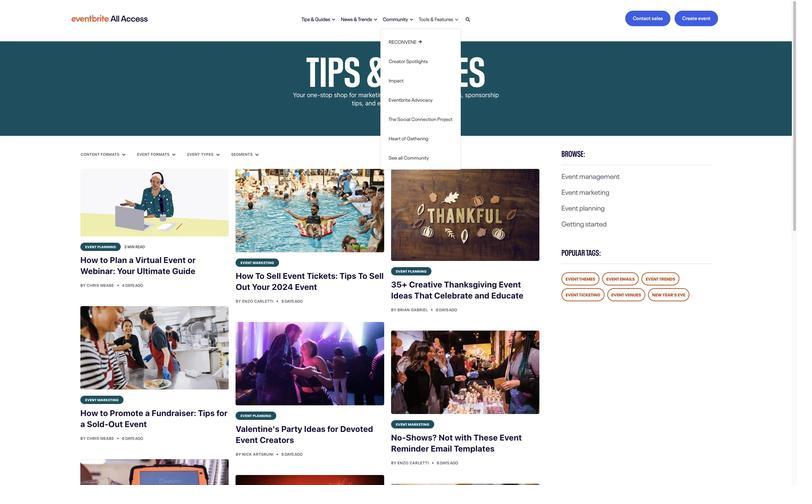 Task type: locate. For each thing, give the bounding box(es) containing it.
days down promote
[[125, 436, 135, 441]]

1 horizontal spatial by enzo carletti link
[[391, 461, 430, 466]]

6 down creators
[[282, 452, 284, 457]]

arrow image inside segments dropdown button
[[256, 154, 259, 156]]

0 vertical spatial a
[[129, 255, 134, 265]]

event planning for 35+ creative thanksgiving event ideas that celebrate and educate
[[396, 269, 427, 274]]

1 horizontal spatial out
[[236, 282, 250, 292]]

event planning link up plan
[[80, 243, 121, 251]]

0 vertical spatial event
[[699, 14, 711, 21]]

6 right gabriel
[[436, 307, 439, 313]]

0 horizontal spatial arrow image
[[332, 18, 336, 21]]

tickets:
[[307, 271, 338, 281]]

event planning
[[562, 202, 605, 213], [85, 244, 116, 249], [396, 269, 427, 274], [241, 414, 272, 418]]

1 horizontal spatial to
[[358, 271, 368, 281]]

arrow image inside news & trends link
[[374, 18, 378, 21]]

sell up 2024
[[267, 271, 281, 281]]

couple dancing in nightclub image
[[236, 322, 384, 406]]

not
[[439, 433, 453, 443]]

days down 2024
[[285, 299, 294, 304]]

carletti
[[254, 299, 274, 304], [410, 461, 429, 466]]

3 arrow image from the left
[[455, 18, 459, 21]]

to inside how to promote a fundraiser: tips for a sold-out event
[[100, 409, 108, 418]]

formats inside dropdown button
[[151, 152, 170, 157]]

planning up started
[[580, 202, 605, 213]]

by enzo carletti
[[236, 299, 275, 304], [391, 461, 430, 466]]

community right all
[[404, 154, 429, 161]]

by for valentine's party ideas for devoted event creators
[[236, 453, 241, 457]]

1 vertical spatial by chris meabe
[[80, 436, 115, 441]]

3 min read
[[124, 244, 145, 249]]

0 horizontal spatial event
[[430, 91, 446, 99]]

3 arrow image from the left
[[256, 154, 259, 156]]

1 horizontal spatial ideas
[[391, 291, 413, 301]]

1 to from the left
[[256, 271, 265, 281]]

brian
[[398, 308, 410, 312]]

logo eventbrite image
[[70, 12, 149, 25]]

0 horizontal spatial out
[[108, 420, 123, 429]]

ago down email
[[450, 461, 458, 466]]

0 vertical spatial arrow image
[[374, 18, 378, 21]]

2 to from the top
[[100, 409, 108, 418]]

tips & guides
[[302, 15, 330, 22], [306, 36, 486, 97]]

out inside how to promote a fundraiser: tips for a sold-out event
[[108, 420, 123, 429]]

2 horizontal spatial arrow image
[[455, 18, 459, 21]]

community link
[[380, 11, 416, 26]]

1 horizontal spatial enzo
[[398, 461, 409, 466]]

practices,
[[402, 91, 429, 99]]

0 vertical spatial by enzo carletti link
[[236, 299, 275, 304]]

your one-stop shop for marketing best practices, event ideas, sponsorship tips, and everything in between.
[[293, 91, 499, 107]]

tips,
[[352, 100, 364, 107]]

0 vertical spatial and
[[366, 100, 376, 107]]

1 horizontal spatial and
[[475, 291, 490, 301]]

event planning up plan
[[85, 244, 116, 249]]

celebrate
[[434, 291, 473, 301]]

2 vertical spatial how
[[80, 409, 98, 418]]

guide
[[172, 266, 196, 276]]

ideas inside valentine's party ideas for devoted event creators
[[304, 425, 326, 434]]

a inside the how to plan a virtual event or webinar: your ultimate guide
[[129, 255, 134, 265]]

1 arrow image from the left
[[332, 18, 336, 21]]

by enzo carletti link down reminder
[[391, 461, 430, 466]]

planning for how to plan a virtual event or webinar: your ultimate guide
[[97, 244, 116, 249]]

event
[[137, 152, 150, 157], [187, 152, 200, 157], [562, 170, 578, 181], [562, 186, 578, 197], [562, 202, 578, 213], [85, 244, 97, 249], [164, 255, 186, 265], [241, 260, 252, 265], [396, 269, 408, 274], [283, 271, 305, 281], [566, 276, 579, 282], [607, 276, 620, 282], [646, 276, 659, 282], [499, 280, 521, 290], [295, 282, 317, 292], [566, 292, 579, 298], [612, 292, 625, 298], [85, 397, 97, 402], [241, 414, 252, 418], [125, 420, 147, 429], [396, 422, 408, 427], [500, 433, 522, 443], [236, 436, 258, 445]]

& inside 'tools & features' "link"
[[431, 15, 434, 22]]

0 vertical spatial your
[[293, 91, 306, 99]]

1 vertical spatial by chris meabe link
[[80, 436, 115, 441]]

2 formats from the left
[[151, 152, 170, 157]]

event planning link up 35+
[[391, 268, 432, 276]]

0 horizontal spatial by enzo carletti link
[[236, 299, 275, 304]]

chris down the sold- at the bottom left of page
[[87, 436, 99, 441]]

1 formats from the left
[[101, 152, 119, 157]]

formats right content
[[101, 152, 119, 157]]

impact link
[[381, 74, 461, 86]]

planning up the creative on the bottom of the page
[[408, 269, 427, 274]]

marketing up 2024
[[253, 260, 274, 265]]

1 horizontal spatial carletti
[[410, 461, 429, 466]]

tools & features link
[[416, 11, 461, 26]]

heart of gathering
[[389, 134, 429, 141]]

meabe for your
[[100, 283, 114, 288]]

eventbrite advocacy link
[[381, 93, 461, 105]]

arrow image right types at the top left of the page
[[216, 154, 220, 156]]

out
[[236, 282, 250, 292], [108, 420, 123, 429]]

marketing up promote
[[97, 397, 119, 402]]

1 vertical spatial enzo
[[398, 461, 409, 466]]

0 horizontal spatial arrow image
[[122, 154, 126, 156]]

ago for plan
[[135, 283, 143, 288]]

arrow image right "segments"
[[256, 154, 259, 156]]

0 horizontal spatial guides
[[315, 15, 330, 22]]

your left 2024
[[252, 282, 270, 292]]

0 horizontal spatial for
[[217, 409, 228, 418]]

stop
[[320, 91, 333, 99]]

min
[[127, 244, 135, 249]]

your inside how to sell event tickets: tips to sell out your 2024 event
[[252, 282, 270, 292]]

arrow image inside event types dropdown button
[[216, 154, 220, 156]]

1 chris from the top
[[87, 283, 99, 288]]

meabe left 4
[[100, 283, 114, 288]]

1 horizontal spatial sell
[[369, 271, 384, 281]]

1 vertical spatial ideas
[[304, 425, 326, 434]]

event marketing link
[[562, 186, 610, 197], [236, 259, 279, 267], [80, 396, 124, 404], [391, 421, 435, 429]]

3
[[124, 244, 127, 249]]

by
[[80, 283, 86, 288], [236, 299, 241, 304], [391, 308, 397, 312], [80, 436, 86, 441], [236, 453, 241, 457], [391, 461, 397, 466]]

1 vertical spatial chris
[[87, 436, 99, 441]]

marketing up the tips,
[[359, 91, 386, 99]]

0 vertical spatial to
[[100, 255, 108, 265]]

how inside the how to plan a virtual event or webinar: your ultimate guide
[[80, 255, 98, 265]]

ago down the how to sell event tickets: tips to sell out your 2024 event link
[[295, 299, 303, 304]]

arrow image
[[374, 18, 378, 21], [419, 40, 422, 43]]

6 days ago down creators
[[282, 452, 303, 457]]

& left creator
[[367, 36, 386, 97]]

arrow image inside tips & guides "link"
[[332, 18, 336, 21]]

event planning link up valentine's
[[236, 412, 276, 420]]

& right news
[[354, 15, 357, 22]]

1 horizontal spatial formats
[[151, 152, 170, 157]]

by chris meabe link for a
[[80, 436, 115, 441]]

that
[[415, 291, 433, 301]]

no-shows? not with these event reminder email templates link
[[391, 429, 540, 459]]

0 vertical spatial for
[[349, 91, 357, 99]]

and down thanksgiving in the right bottom of the page
[[475, 291, 490, 301]]

event planning for valentine's party ideas for devoted event creators
[[241, 414, 272, 418]]

days for sell
[[285, 299, 294, 304]]

arrow image
[[332, 18, 336, 21], [410, 18, 414, 21], [455, 18, 459, 21]]

1 vertical spatial by enzo carletti link
[[391, 461, 430, 466]]

2 horizontal spatial your
[[293, 91, 306, 99]]

2 vertical spatial for
[[328, 425, 339, 434]]

your left one-
[[293, 91, 306, 99]]

segments
[[231, 152, 254, 157]]

marketing for how to sell event tickets: tips to sell out your 2024 event
[[253, 260, 274, 265]]

lots of people at a pool party image
[[236, 169, 384, 253]]

0 horizontal spatial arrow image
[[374, 18, 378, 21]]

1 vertical spatial meabe
[[100, 436, 114, 441]]

1 horizontal spatial your
[[252, 282, 270, 292]]

features
[[435, 15, 454, 22]]

guides
[[315, 15, 330, 22], [392, 36, 486, 97]]

carletti down reminder
[[410, 461, 429, 466]]

by for no-shows? not with these event reminder email templates
[[391, 461, 397, 466]]

planning up plan
[[97, 244, 116, 249]]

0 vertical spatial by enzo carletti
[[236, 299, 275, 304]]

0 vertical spatial guides
[[315, 15, 330, 22]]

1 horizontal spatial by enzo carletti
[[391, 461, 430, 466]]

arrow image for community
[[410, 18, 414, 21]]

1 vertical spatial out
[[108, 420, 123, 429]]

arrow image inside community link
[[410, 18, 414, 21]]

one-
[[307, 91, 320, 99]]

2 horizontal spatial arrow image
[[256, 154, 259, 156]]

your down plan
[[117, 266, 135, 276]]

arrow image inside 'content formats' popup button
[[122, 154, 126, 156]]

days down email
[[440, 461, 450, 466]]

1 by chris meabe link from the top
[[80, 283, 115, 288]]

event inside dropdown button
[[187, 152, 200, 157]]

valentine's party ideas for devoted event creators link
[[236, 420, 384, 450]]

0 horizontal spatial by enzo carletti
[[236, 299, 275, 304]]

& left news
[[311, 15, 314, 22]]

0 vertical spatial by chris meabe link
[[80, 283, 115, 288]]

6 days ago down promote
[[122, 436, 143, 441]]

& right tools
[[431, 15, 434, 22]]

arrow image
[[122, 154, 126, 156], [216, 154, 220, 156], [256, 154, 259, 156]]

the social connection project link
[[381, 112, 461, 125]]

event types
[[187, 152, 215, 157]]

ideas,
[[447, 91, 464, 99]]

1 vertical spatial your
[[117, 266, 135, 276]]

ideas down 35+
[[391, 291, 413, 301]]

event marketing
[[562, 186, 610, 197], [241, 260, 274, 265], [85, 397, 119, 402], [396, 422, 430, 427]]

1 horizontal spatial arrow image
[[410, 18, 414, 21]]

0 vertical spatial tips & guides
[[302, 15, 330, 22]]

arrow image for reconvene
[[419, 40, 422, 43]]

webinar:
[[80, 266, 115, 276]]

valentine's party ideas for devoted event creators
[[236, 425, 373, 445]]

1 horizontal spatial a
[[129, 255, 134, 265]]

ago for sell
[[295, 299, 303, 304]]

ideas inside 35+ creative thanksgiving event ideas that celebrate and educate
[[391, 291, 413, 301]]

sell left 35+
[[369, 271, 384, 281]]

by brian gabriel link
[[391, 308, 429, 312]]

0 horizontal spatial to
[[256, 271, 265, 281]]

meabe for sold-
[[100, 436, 114, 441]]

popular tags:
[[562, 246, 601, 258]]

creators
[[260, 436, 294, 445]]

6 down 2024
[[282, 299, 284, 304]]

a right plan
[[129, 255, 134, 265]]

1 vertical spatial carletti
[[410, 461, 429, 466]]

1 vertical spatial and
[[475, 291, 490, 301]]

ago down how to promote a fundraiser: tips for a sold-out event
[[135, 436, 143, 441]]

2 arrow image from the left
[[410, 18, 414, 21]]

arrow image for tips & guides
[[332, 18, 336, 21]]

community up reconvene
[[383, 15, 408, 22]]

2 horizontal spatial for
[[349, 91, 357, 99]]

to for promote
[[100, 409, 108, 418]]

& for news & trends link
[[354, 15, 357, 22]]

create
[[683, 14, 698, 21]]

started
[[586, 218, 607, 228]]

0 vertical spatial out
[[236, 282, 250, 292]]

1 vertical spatial by enzo carletti
[[391, 461, 430, 466]]

1 by chris meabe from the top
[[80, 283, 115, 288]]

1 to from the top
[[100, 255, 108, 265]]

with
[[455, 433, 472, 443]]

1 vertical spatial to
[[100, 409, 108, 418]]

0 vertical spatial chris
[[87, 283, 99, 288]]

0 horizontal spatial sell
[[267, 271, 281, 281]]

getting started
[[562, 218, 607, 228]]

arrow image left tools
[[410, 18, 414, 21]]

days down celebrate
[[439, 307, 449, 313]]

to
[[100, 255, 108, 265], [100, 409, 108, 418]]

0 vertical spatial by chris meabe
[[80, 283, 115, 288]]

a left the sold- at the bottom left of page
[[80, 420, 85, 429]]

meabe down the sold- at the bottom left of page
[[100, 436, 114, 441]]

1 vertical spatial community
[[404, 154, 429, 161]]

0 horizontal spatial carletti
[[254, 299, 274, 304]]

2 vertical spatial a
[[80, 420, 85, 429]]

event marketing for how to promote a fundraiser: tips for a sold-out event
[[85, 397, 119, 402]]

arrow image right content formats
[[122, 154, 126, 156]]

and inside 35+ creative thanksgiving event ideas that celebrate and educate
[[475, 291, 490, 301]]

virtual
[[135, 255, 162, 265]]

&
[[311, 15, 314, 22], [354, 15, 357, 22], [431, 15, 434, 22], [367, 36, 386, 97]]

ideas right party
[[304, 425, 326, 434]]

formats inside popup button
[[101, 152, 119, 157]]

2 by chris meabe from the top
[[80, 436, 115, 441]]

0 vertical spatial meabe
[[100, 283, 114, 288]]

marketing
[[359, 91, 386, 99], [580, 186, 610, 197], [253, 260, 274, 265], [97, 397, 119, 402], [408, 422, 430, 427]]

days down creators
[[285, 452, 294, 457]]

how inside how to sell event tickets: tips to sell out your 2024 event
[[236, 271, 254, 281]]

ago down celebrate
[[449, 307, 457, 313]]

1 vertical spatial for
[[217, 409, 228, 418]]

and right the tips,
[[366, 100, 376, 107]]

event venues
[[612, 292, 642, 298]]

6 days ago down celebrate
[[436, 307, 457, 313]]

event planning up getting started
[[562, 202, 605, 213]]

a right promote
[[145, 409, 150, 418]]

1 vertical spatial event
[[430, 91, 446, 99]]

& inside news & trends link
[[354, 15, 357, 22]]

event marketing link for no-shows? not with these event reminder email templates
[[391, 421, 435, 429]]

1 horizontal spatial arrow image
[[419, 40, 422, 43]]

event planning up 35+
[[396, 269, 427, 274]]

trends
[[358, 15, 372, 22]]

0 horizontal spatial and
[[366, 100, 376, 107]]

2 horizontal spatial a
[[145, 409, 150, 418]]

planning up valentine's
[[253, 414, 272, 418]]

to up webinar: at the left of page
[[100, 255, 108, 265]]

read
[[135, 244, 145, 249]]

0 horizontal spatial formats
[[101, 152, 119, 157]]

1 horizontal spatial for
[[328, 425, 339, 434]]

enzo
[[242, 299, 253, 304], [398, 461, 409, 466]]

chris
[[87, 283, 99, 288], [87, 436, 99, 441]]

formats
[[101, 152, 119, 157], [151, 152, 170, 157]]

by chris meabe link down webinar: at the left of page
[[80, 283, 115, 288]]

by enzo carletti link
[[236, 299, 275, 304], [391, 461, 430, 466]]

tips inside how to promote a fundraiser: tips for a sold-out event
[[198, 409, 215, 418]]

ago right 4
[[135, 283, 143, 288]]

formats for event
[[151, 152, 170, 157]]

for inside how to promote a fundraiser: tips for a sold-out event
[[217, 409, 228, 418]]

sponsorship
[[465, 91, 499, 99]]

your
[[293, 91, 306, 99], [117, 266, 135, 276], [252, 282, 270, 292]]

reconvene link
[[381, 35, 461, 47]]

event marketing link for how to promote a fundraiser: tips for a sold-out event
[[80, 396, 124, 404]]

1 vertical spatial a
[[145, 409, 150, 418]]

planning
[[580, 202, 605, 213], [97, 244, 116, 249], [408, 269, 427, 274], [253, 414, 272, 418]]

ago for promote
[[135, 436, 143, 441]]

carletti down 2024
[[254, 299, 274, 304]]

how for how to plan a virtual event or webinar: your ultimate guide
[[80, 255, 98, 265]]

popular
[[562, 246, 585, 258]]

ago for thanksgiving
[[449, 307, 457, 313]]

no-shows? not with these event reminder email templates
[[391, 433, 522, 454]]

and inside your one-stop shop for marketing best practices, event ideas, sponsorship tips, and everything in between.
[[366, 100, 376, 107]]

event right create
[[699, 14, 711, 21]]

event marketing link for how to sell event tickets: tips to sell out your 2024 event
[[236, 259, 279, 267]]

days for not
[[440, 461, 450, 466]]

by chris meabe down the sold- at the bottom left of page
[[80, 436, 115, 441]]

by enzo carletti down 2024
[[236, 299, 275, 304]]

arrow image left search icon
[[455, 18, 459, 21]]

shows?
[[406, 433, 437, 443]]

2 vertical spatial your
[[252, 282, 270, 292]]

by enzo carletti down reminder
[[391, 461, 430, 466]]

arrow image right trends
[[374, 18, 378, 21]]

event themes
[[566, 276, 596, 282]]

2 arrow image from the left
[[216, 154, 220, 156]]

to for plan
[[100, 255, 108, 265]]

0 horizontal spatial your
[[117, 266, 135, 276]]

2 by chris meabe link from the top
[[80, 436, 115, 441]]

1 meabe from the top
[[100, 283, 114, 288]]

0 vertical spatial ideas
[[391, 291, 413, 301]]

0 vertical spatial carletti
[[254, 299, 274, 304]]

how for how to sell event tickets: tips to sell out your 2024 event
[[236, 271, 254, 281]]

0 vertical spatial how
[[80, 255, 98, 265]]

days right 4
[[125, 283, 135, 288]]

chris for webinar:
[[87, 283, 99, 288]]

formats left arrow image
[[151, 152, 170, 157]]

arrow image inside 'tools & features' "link"
[[455, 18, 459, 21]]

to inside the how to plan a virtual event or webinar: your ultimate guide
[[100, 255, 108, 265]]

by enzo carletti link down 2024
[[236, 299, 275, 304]]

& for 'tools & features' "link"
[[431, 15, 434, 22]]

1 vertical spatial how
[[236, 271, 254, 281]]

ago down valentine's party ideas for devoted event creators
[[295, 452, 303, 457]]

2 chris from the top
[[87, 436, 99, 441]]

by chris meabe link down the sold- at the bottom left of page
[[80, 436, 115, 441]]

0 vertical spatial community
[[383, 15, 408, 22]]

1 horizontal spatial arrow image
[[216, 154, 220, 156]]

tools & features
[[419, 15, 454, 22]]

email
[[431, 444, 452, 454]]

arrow image inside reconvene link
[[419, 40, 422, 43]]

arrow image left news
[[332, 18, 336, 21]]

how to promote a fundraiser: tips for a sold-out event link
[[80, 404, 229, 434]]

35+ creative thanksgiving event ideas that celebrate and educate link
[[391, 276, 540, 306]]

event formats button
[[137, 152, 176, 157]]

meabe
[[100, 283, 114, 288], [100, 436, 114, 441]]

6 days ago down 2024
[[282, 299, 303, 304]]

6 days ago down email
[[437, 461, 458, 466]]

event
[[699, 14, 711, 21], [430, 91, 446, 99]]

chris down webinar: at the left of page
[[87, 283, 99, 288]]

1 vertical spatial guides
[[392, 36, 486, 97]]

by chris meabe down webinar: at the left of page
[[80, 283, 115, 288]]

by for 35+ creative thanksgiving event ideas that celebrate and educate
[[391, 308, 397, 312]]

event up between.
[[430, 91, 446, 99]]

contact sales
[[633, 14, 663, 21]]

how
[[80, 255, 98, 265], [236, 271, 254, 281], [80, 409, 98, 418]]

6 days ago for thanksgiving
[[436, 307, 457, 313]]

1 vertical spatial arrow image
[[419, 40, 422, 43]]

6 down promote
[[122, 436, 125, 441]]

arrow image right reconvene
[[419, 40, 422, 43]]

event inside 35+ creative thanksgiving event ideas that celebrate and educate
[[499, 280, 521, 290]]

2 meabe from the top
[[100, 436, 114, 441]]

6 down email
[[437, 461, 440, 466]]

0 vertical spatial enzo
[[242, 299, 253, 304]]

event planning up valentine's
[[241, 414, 272, 418]]

tips inside "link"
[[302, 15, 310, 22]]

chris for a
[[87, 436, 99, 441]]

a for fundraiser:
[[145, 409, 150, 418]]

marketing up shows?
[[408, 422, 430, 427]]

marketing for how to promote a fundraiser: tips for a sold-out event
[[97, 397, 119, 402]]

how inside how to promote a fundraiser: tips for a sold-out event
[[80, 409, 98, 418]]

create event
[[683, 14, 711, 21]]

news
[[341, 15, 353, 22]]

0 horizontal spatial a
[[80, 420, 85, 429]]

& inside tips & guides "link"
[[311, 15, 314, 22]]

0 horizontal spatial enzo
[[242, 299, 253, 304]]

event planning link up getting started
[[562, 202, 605, 213]]

1 arrow image from the left
[[122, 154, 126, 156]]

how to sell event tickets: tips to sell out your 2024 event
[[236, 271, 384, 292]]

6 days ago
[[282, 299, 303, 304], [436, 307, 457, 313], [122, 436, 143, 441], [282, 452, 303, 457], [437, 461, 458, 466]]

to up the sold- at the bottom left of page
[[100, 409, 108, 418]]

event inside how to promote a fundraiser: tips for a sold-out event
[[125, 420, 147, 429]]

event planning link for how to plan a virtual event or webinar: your ultimate guide
[[80, 243, 121, 251]]

0 horizontal spatial ideas
[[304, 425, 326, 434]]



Task type: vqa. For each thing, say whether or not it's contained in the screenshot.
business
no



Task type: describe. For each thing, give the bounding box(es) containing it.
how for how to promote a fundraiser: tips for a sold-out event
[[80, 409, 98, 418]]

2 to from the left
[[358, 271, 368, 281]]

creator
[[389, 57, 406, 64]]

6 for creative
[[436, 307, 439, 313]]

see all community link
[[381, 151, 461, 163]]

ultimate
[[137, 266, 170, 276]]

creator spotlights
[[389, 57, 428, 64]]

shop
[[334, 91, 348, 99]]

tips & guides link
[[299, 11, 338, 26]]

carletti for shows?
[[410, 461, 429, 466]]

event trends link
[[642, 273, 680, 286]]

sales
[[652, 14, 663, 21]]

by chris meabe for a
[[80, 436, 115, 441]]

creator spotlights link
[[381, 54, 461, 67]]

6 for party
[[282, 452, 284, 457]]

planning for 35+ creative thanksgiving event ideas that celebrate and educate
[[408, 269, 427, 274]]

ago for not
[[450, 461, 458, 466]]

or
[[188, 255, 196, 265]]

search icon image
[[466, 17, 471, 22]]

content
[[81, 152, 100, 157]]

event inside dropdown button
[[137, 152, 150, 157]]

arrow image
[[172, 154, 176, 156]]

content formats button
[[80, 152, 126, 157]]

by for how to sell event tickets: tips to sell out your 2024 event
[[236, 299, 241, 304]]

gathering
[[407, 134, 429, 141]]

reminder
[[391, 444, 429, 454]]

2024
[[272, 282, 293, 292]]

by enzo carletti for shows?
[[391, 461, 430, 466]]

how to plan a virtual event or webinar: your ultimate guide
[[80, 255, 196, 276]]

guides inside "link"
[[315, 15, 330, 22]]

marketing for no-shows? not with these event reminder email templates
[[408, 422, 430, 427]]

6 days ago for ideas
[[282, 452, 303, 457]]

everything
[[377, 100, 407, 107]]

event ticketing
[[566, 292, 601, 298]]

fundraiser:
[[152, 409, 196, 418]]

nick
[[242, 453, 252, 457]]

a for virtual
[[129, 255, 134, 265]]

days for ideas
[[285, 452, 294, 457]]

all
[[398, 154, 403, 161]]

for inside your one-stop shop for marketing best practices, event ideas, sponsorship tips, and everything in between.
[[349, 91, 357, 99]]

6 days ago for not
[[437, 461, 458, 466]]

how to plan a virtual event or webinar: your ultimate guide link
[[80, 251, 229, 281]]

management
[[580, 170, 620, 181]]

new year's eve link
[[648, 289, 690, 302]]

event inside the how to plan a virtual event or webinar: your ultimate guide
[[164, 255, 186, 265]]

event marketing for no-shows? not with these event reminder email templates
[[396, 422, 430, 427]]

4
[[122, 283, 125, 288]]

4 days ago
[[122, 283, 143, 288]]

arrow image for tools & features
[[455, 18, 459, 21]]

by chris meabe link for webinar:
[[80, 283, 115, 288]]

by for how to promote a fundraiser: tips for a sold-out event
[[80, 436, 86, 441]]

content formats
[[81, 152, 120, 157]]

tags:
[[587, 246, 601, 258]]

6 days ago for sell
[[282, 299, 303, 304]]

how to promote a fundraiser: tips for a sold-out event
[[80, 409, 228, 429]]

best
[[388, 91, 400, 99]]

& for tips & guides "link"
[[311, 15, 314, 22]]

venues
[[625, 292, 642, 298]]

event planning link for valentine's party ideas for devoted event creators
[[236, 412, 276, 420]]

the
[[389, 115, 397, 122]]

event planning link for 35+ creative thanksgiving event ideas that celebrate and educate
[[391, 268, 432, 276]]

by for how to plan a virtual event or webinar: your ultimate guide
[[80, 283, 86, 288]]

browse:
[[562, 147, 586, 159]]

devoted
[[340, 425, 373, 434]]

gabriel
[[411, 308, 428, 312]]

by nick artsruni link
[[236, 453, 275, 457]]

event venues link
[[608, 289, 646, 302]]

news & trends
[[341, 15, 372, 22]]

arrow image for content formats
[[122, 154, 126, 156]]

event ticketing link
[[562, 289, 605, 302]]

event trends
[[646, 276, 676, 282]]

ago for ideas
[[295, 452, 303, 457]]

social
[[398, 115, 411, 122]]

marketing inside your one-stop shop for marketing best practices, event ideas, sponsorship tips, and everything in between.
[[359, 91, 386, 99]]

days for thanksgiving
[[439, 307, 449, 313]]

1 horizontal spatial event
[[699, 14, 711, 21]]

artsruni
[[253, 453, 274, 457]]

arrow image for news & trends
[[374, 18, 378, 21]]

trends
[[660, 276, 676, 282]]

marketing down event management link
[[580, 186, 610, 197]]

tools
[[419, 15, 430, 22]]

planning for valentine's party ideas for devoted event creators
[[253, 414, 272, 418]]

emails
[[620, 276, 635, 282]]

event marketing for how to sell event tickets: tips to sell out your 2024 event
[[241, 260, 274, 265]]

6 for to
[[282, 299, 284, 304]]

formats for content
[[101, 152, 119, 157]]

spotlights
[[406, 57, 428, 64]]

arrow image for segments
[[256, 154, 259, 156]]

between.
[[415, 100, 440, 107]]

contact sales link
[[626, 11, 671, 26]]

contact
[[633, 14, 651, 21]]

event formats
[[137, 152, 171, 157]]

35+
[[391, 280, 408, 290]]

promote
[[110, 409, 143, 418]]

these
[[474, 433, 498, 443]]

carletti for to
[[254, 299, 274, 304]]

6 for to
[[122, 436, 125, 441]]

educate
[[492, 291, 524, 301]]

by enzo carletti link for shows?
[[391, 461, 430, 466]]

enzo for how to sell event tickets: tips to sell out your 2024 event
[[242, 299, 253, 304]]

days for promote
[[125, 436, 135, 441]]

event types button
[[187, 152, 220, 157]]

sold-
[[87, 420, 108, 429]]

event planning for how to plan a virtual event or webinar: your ultimate guide
[[85, 244, 116, 249]]

1 horizontal spatial guides
[[392, 36, 486, 97]]

heart of gathering link
[[381, 132, 461, 144]]

by enzo carletti for to
[[236, 299, 275, 304]]

creative
[[409, 280, 443, 290]]

for inside valentine's party ideas for devoted event creators
[[328, 425, 339, 434]]

ticketing
[[580, 292, 601, 298]]

event inside your one-stop shop for marketing best practices, event ideas, sponsorship tips, and everything in between.
[[430, 91, 446, 99]]

your inside the how to plan a virtual event or webinar: your ultimate guide
[[117, 266, 135, 276]]

by enzo carletti link for to
[[236, 299, 275, 304]]

eve
[[678, 292, 686, 298]]

arrow image for event types
[[216, 154, 220, 156]]

days for plan
[[125, 283, 135, 288]]

event emails
[[607, 276, 635, 282]]

1 vertical spatial tips & guides
[[306, 36, 486, 97]]

tips inside how to sell event tickets: tips to sell out your 2024 event
[[340, 271, 357, 281]]

out inside how to sell event tickets: tips to sell out your 2024 event
[[236, 282, 250, 292]]

6 for shows?
[[437, 461, 440, 466]]

in
[[408, 100, 413, 107]]

35+ creative thanksgiving event ideas that celebrate and educate
[[391, 280, 524, 301]]

event management
[[562, 170, 620, 181]]

by chris meabe for webinar:
[[80, 283, 115, 288]]

by brian gabriel
[[391, 308, 429, 312]]

connection
[[412, 115, 437, 122]]

party
[[282, 425, 302, 434]]

see all community
[[389, 154, 429, 161]]

event management link
[[562, 170, 620, 181]]

news & trends link
[[338, 11, 380, 26]]

reconvene
[[389, 38, 417, 45]]

event inside valentine's party ideas for devoted event creators
[[236, 436, 258, 445]]

people laughing while serving food image
[[80, 306, 229, 390]]

segments button
[[231, 152, 259, 157]]

event inside no-shows? not with these event reminder email templates
[[500, 433, 522, 443]]

getting
[[562, 218, 584, 228]]

year's
[[663, 292, 677, 298]]

6 days ago for promote
[[122, 436, 143, 441]]

your inside your one-stop shop for marketing best practices, event ideas, sponsorship tips, and everything in between.
[[293, 91, 306, 99]]

no-
[[391, 433, 406, 443]]

eventbrite
[[389, 96, 411, 103]]

event guests and food vendor image
[[391, 331, 540, 415]]

1 sell from the left
[[267, 271, 281, 281]]

tips & guides inside tips & guides "link"
[[302, 15, 330, 22]]

2 sell from the left
[[369, 271, 384, 281]]

impact
[[389, 76, 404, 83]]

enzo for no-shows? not with these event reminder email templates
[[398, 461, 409, 466]]



